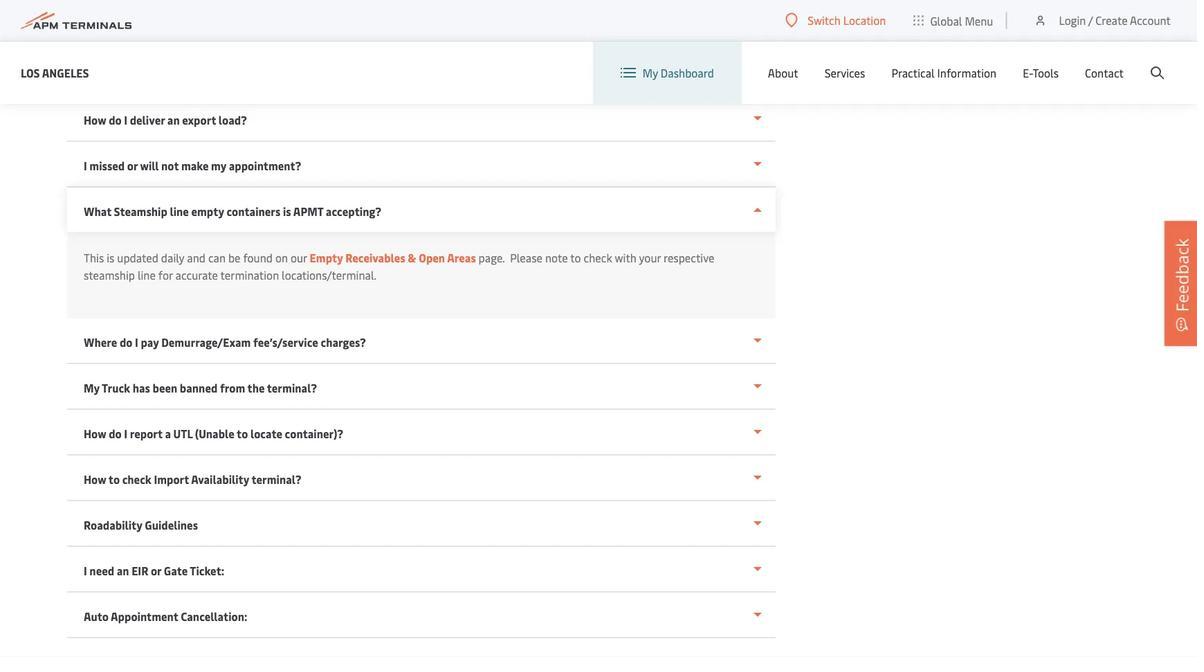 Task type: locate. For each thing, give the bounding box(es) containing it.
1 vertical spatial do
[[120, 335, 133, 350]]

0 vertical spatial line
[[170, 204, 189, 219]]

1 horizontal spatial line
[[170, 204, 189, 219]]

where
[[84, 335, 117, 350]]

2 horizontal spatial to
[[571, 251, 581, 266]]

i need an eir or gate ticket:
[[84, 564, 225, 579]]

do for report
[[109, 427, 122, 441]]

0 horizontal spatial to
[[109, 472, 120, 487]]

i missed or will not make my appointment?
[[84, 159, 301, 173]]

empty
[[310, 251, 343, 266]]

how to check import availability terminal? button
[[67, 456, 776, 502]]

is left apmt
[[283, 204, 291, 219]]

i for pay
[[135, 335, 138, 350]]

do inside how do i report a utl (unable to locate container)? dropdown button
[[109, 427, 122, 441]]

i left deliver
[[124, 113, 127, 128]]

&
[[408, 251, 417, 266]]

has
[[133, 381, 150, 396]]

e-tools button
[[1024, 42, 1059, 104]]

appointment?
[[229, 159, 301, 173]]

my for my truck has been banned from the terminal?
[[84, 381, 100, 396]]

need
[[90, 564, 114, 579]]

the
[[248, 381, 265, 396]]

to left locate
[[237, 427, 248, 441]]

where do i pay demurrage/exam fee's/service charges?
[[84, 335, 366, 350]]

how up the roadability
[[84, 472, 106, 487]]

0 vertical spatial my
[[643, 65, 658, 80]]

1 vertical spatial to
[[237, 427, 248, 441]]

i missed or will not make my appointment? button
[[67, 142, 776, 188]]

0 horizontal spatial an
[[117, 564, 129, 579]]

an left export
[[167, 113, 180, 128]]

1 vertical spatial check
[[122, 472, 152, 487]]

or left will at the top left of the page
[[127, 159, 138, 173]]

1 vertical spatial line
[[138, 268, 156, 283]]

respective
[[664, 251, 715, 266]]

check left with on the right of page
[[584, 251, 613, 266]]

1 vertical spatial or
[[151, 564, 161, 579]]

how do i report a utl (unable to locate container)?
[[84, 427, 344, 441]]

my inside 'popup button'
[[643, 65, 658, 80]]

please
[[510, 251, 543, 266]]

or right eir
[[151, 564, 161, 579]]

0 horizontal spatial line
[[138, 268, 156, 283]]

utl
[[174, 427, 193, 441]]

3 how from the top
[[84, 472, 106, 487]]

is
[[283, 204, 291, 219], [107, 251, 115, 266]]

to right note
[[571, 251, 581, 266]]

2 vertical spatial how
[[84, 472, 106, 487]]

how down truck
[[84, 427, 106, 441]]

services
[[825, 65, 866, 80]]

1 horizontal spatial check
[[584, 251, 613, 266]]

my
[[643, 65, 658, 80], [84, 381, 100, 396]]

from
[[220, 381, 245, 396]]

terminal? down locate
[[252, 472, 302, 487]]

my truck has been banned from the terminal?
[[84, 381, 317, 396]]

1 vertical spatial how
[[84, 427, 106, 441]]

line left empty
[[170, 204, 189, 219]]

ticket:
[[190, 564, 225, 579]]

terminal? right the
[[267, 381, 317, 396]]

apmt
[[293, 204, 324, 219]]

auto
[[84, 609, 109, 624]]

switch location
[[808, 13, 887, 28]]

eir
[[132, 564, 148, 579]]

do left pay
[[120, 335, 133, 350]]

about button
[[768, 42, 799, 104]]

with
[[615, 251, 637, 266]]

los angeles
[[21, 65, 89, 80]]

switch
[[808, 13, 841, 28]]

e-
[[1024, 65, 1033, 80]]

check inside page.  please note to check with your respective steamship line for accurate termination locations/terminal.
[[584, 251, 613, 266]]

1 horizontal spatial to
[[237, 427, 248, 441]]

my left truck
[[84, 381, 100, 396]]

1 horizontal spatial is
[[283, 204, 291, 219]]

my inside dropdown button
[[84, 381, 100, 396]]

menu
[[966, 13, 994, 28]]

0 horizontal spatial or
[[127, 159, 138, 173]]

my for my dashboard
[[643, 65, 658, 80]]

global menu
[[931, 13, 994, 28]]

0 vertical spatial an
[[167, 113, 180, 128]]

0 vertical spatial or
[[127, 159, 138, 173]]

do inside where do i pay demurrage/exam fee's/service charges? dropdown button
[[120, 335, 133, 350]]

i need an eir or gate ticket: button
[[67, 547, 776, 593]]

practical
[[892, 65, 935, 80]]

0 vertical spatial check
[[584, 251, 613, 266]]

line
[[170, 204, 189, 219], [138, 268, 156, 283]]

practical information
[[892, 65, 997, 80]]

0 vertical spatial terminal?
[[267, 381, 317, 396]]

my left 'dashboard'
[[643, 65, 658, 80]]

account
[[1131, 13, 1172, 28]]

how for how to check import availability terminal?
[[84, 472, 106, 487]]

line left for
[[138, 268, 156, 283]]

terminal? inside dropdown button
[[252, 472, 302, 487]]

where do i pay demurrage/exam fee's/service charges? button
[[67, 319, 776, 365]]

i for deliver
[[124, 113, 127, 128]]

login / create account link
[[1034, 0, 1172, 41]]

2 vertical spatial to
[[109, 472, 120, 487]]

1 how from the top
[[84, 113, 106, 128]]

0 horizontal spatial my
[[84, 381, 100, 396]]

or
[[127, 159, 138, 173], [151, 564, 161, 579]]

how do i deliver an export load?
[[84, 113, 247, 128]]

terminal?
[[267, 381, 317, 396], [252, 472, 302, 487]]

open
[[419, 251, 445, 266]]

to up the roadability
[[109, 472, 120, 487]]

is right this
[[107, 251, 115, 266]]

0 vertical spatial is
[[283, 204, 291, 219]]

0 vertical spatial do
[[109, 113, 122, 128]]

how do i deliver an export load? button
[[67, 97, 776, 142]]

login / create account
[[1060, 13, 1172, 28]]

1 vertical spatial is
[[107, 251, 115, 266]]

1 vertical spatial terminal?
[[252, 472, 302, 487]]

location
[[844, 13, 887, 28]]

0 vertical spatial to
[[571, 251, 581, 266]]

line inside dropdown button
[[170, 204, 189, 219]]

empty
[[191, 204, 224, 219]]

i left pay
[[135, 335, 138, 350]]

1 horizontal spatial my
[[643, 65, 658, 80]]

do inside how do i deliver an export load? dropdown button
[[109, 113, 122, 128]]

do left report
[[109, 427, 122, 441]]

an left eir
[[117, 564, 129, 579]]

i left report
[[124, 427, 127, 441]]

2 how from the top
[[84, 427, 106, 441]]

do
[[109, 113, 122, 128], [120, 335, 133, 350], [109, 427, 122, 441]]

receivables
[[346, 251, 406, 266]]

los
[[21, 65, 40, 80]]

be
[[228, 251, 241, 266]]

1 horizontal spatial or
[[151, 564, 161, 579]]

2 vertical spatial do
[[109, 427, 122, 441]]

what steamship line empty containers is apmt accepting? button
[[67, 188, 776, 232]]

check left import in the left bottom of the page
[[122, 472, 152, 487]]

do left deliver
[[109, 113, 122, 128]]

to inside page.  please note to check with your respective steamship line for accurate termination locations/terminal.
[[571, 251, 581, 266]]

this
[[84, 251, 104, 266]]

an
[[167, 113, 180, 128], [117, 564, 129, 579]]

how to check import availability terminal?
[[84, 472, 302, 487]]

how up missed at the top left of page
[[84, 113, 106, 128]]

my truck has been banned from the terminal? button
[[67, 365, 776, 410]]

1 vertical spatial my
[[84, 381, 100, 396]]

check
[[584, 251, 613, 266], [122, 472, 152, 487]]

0 horizontal spatial check
[[122, 472, 152, 487]]

services button
[[825, 42, 866, 104]]

0 vertical spatial how
[[84, 113, 106, 128]]



Task type: vqa. For each thing, say whether or not it's contained in the screenshot.
Import Availability button
no



Task type: describe. For each thing, give the bounding box(es) containing it.
login
[[1060, 13, 1087, 28]]

availability
[[191, 472, 249, 487]]

i left missed at the top left of page
[[84, 159, 87, 173]]

accurate
[[176, 268, 218, 283]]

0 horizontal spatial is
[[107, 251, 115, 266]]

e-tools
[[1024, 65, 1059, 80]]

roadability guidelines
[[84, 518, 198, 533]]

terminal? inside dropdown button
[[267, 381, 317, 396]]

been
[[153, 381, 177, 396]]

auto appointment cancellation: button
[[67, 593, 776, 639]]

report
[[130, 427, 163, 441]]

your
[[639, 251, 661, 266]]

auto appointment cancellation:
[[84, 609, 248, 624]]

and
[[187, 251, 206, 266]]

global menu button
[[900, 0, 1008, 41]]

global
[[931, 13, 963, 28]]

appointment
[[111, 609, 178, 624]]

truck
[[102, 381, 130, 396]]

will
[[140, 159, 159, 173]]

my dashboard
[[643, 65, 714, 80]]

what
[[84, 204, 111, 219]]

create
[[1096, 13, 1128, 28]]

(unable
[[195, 427, 235, 441]]

to inside how do i report a utl (unable to locate container)? dropdown button
[[237, 427, 248, 441]]

steamship
[[84, 268, 135, 283]]

import
[[154, 472, 189, 487]]

contact
[[1086, 65, 1125, 80]]

do for pay
[[120, 335, 133, 350]]

steamship
[[114, 204, 167, 219]]

export
[[182, 113, 216, 128]]

containers
[[227, 204, 281, 219]]

1 horizontal spatial an
[[167, 113, 180, 128]]

tools
[[1033, 65, 1059, 80]]

make
[[181, 159, 209, 173]]

switch location button
[[786, 13, 887, 28]]

do for deliver
[[109, 113, 122, 128]]

container)?
[[285, 427, 344, 441]]

locations/terminal.
[[282, 268, 377, 283]]

how do i report a utl (unable to locate container)? button
[[67, 410, 776, 456]]

how for how do i deliver an export load?
[[84, 113, 106, 128]]

line inside page.  please note to check with your respective steamship line for accurate termination locations/terminal.
[[138, 268, 156, 283]]

cancellation:
[[181, 609, 248, 624]]

angeles
[[42, 65, 89, 80]]

i left need in the left bottom of the page
[[84, 564, 87, 579]]

a
[[165, 427, 171, 441]]

how for how do i report a utl (unable to locate container)?
[[84, 427, 106, 441]]

accepting?
[[326, 204, 382, 219]]

roadability guidelines button
[[67, 502, 776, 547]]

on
[[276, 251, 288, 266]]

1 vertical spatial an
[[117, 564, 129, 579]]

termination
[[221, 268, 279, 283]]

about
[[768, 65, 799, 80]]

found
[[243, 251, 273, 266]]

empty receivables & open areas link
[[310, 251, 476, 266]]

can
[[208, 251, 226, 266]]

feedback
[[1171, 238, 1194, 312]]

pay
[[141, 335, 159, 350]]

my
[[211, 159, 227, 173]]

check inside dropdown button
[[122, 472, 152, 487]]

contact button
[[1086, 42, 1125, 104]]

load?
[[219, 113, 247, 128]]

not
[[161, 159, 179, 173]]

this is updated daily and can be found on our empty receivables & open areas
[[84, 251, 476, 266]]

feedback button
[[1165, 221, 1198, 346]]

los angeles link
[[21, 64, 89, 81]]

banned
[[180, 381, 218, 396]]

/
[[1089, 13, 1094, 28]]

charges?
[[321, 335, 366, 350]]

information
[[938, 65, 997, 80]]

updated
[[117, 251, 158, 266]]

dashboard
[[661, 65, 714, 80]]

i for report
[[124, 427, 127, 441]]

to inside how to check import availability terminal? dropdown button
[[109, 472, 120, 487]]

demurrage/exam
[[161, 335, 251, 350]]

deliver
[[130, 113, 165, 128]]

for
[[158, 268, 173, 283]]

what steamship line empty containers is apmt accepting?
[[84, 204, 382, 219]]

daily
[[161, 251, 184, 266]]

is inside dropdown button
[[283, 204, 291, 219]]

our
[[291, 251, 307, 266]]

missed
[[90, 159, 125, 173]]



